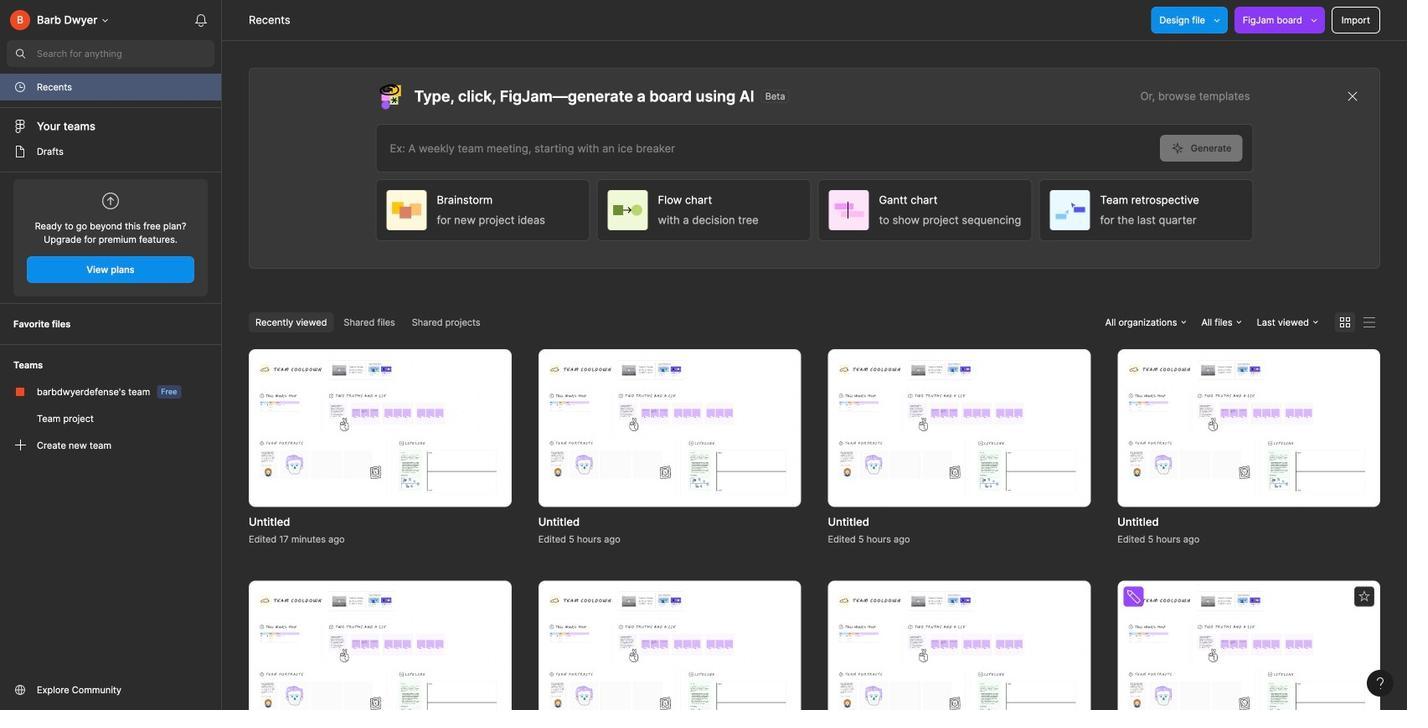 Task type: locate. For each thing, give the bounding box(es) containing it.
Ex: A weekly team meeting, starting with an ice breaker field
[[377, 125, 1160, 172]]

recent 16 image
[[13, 80, 27, 94]]

Search for anything text field
[[37, 47, 215, 60]]

bell 32 image
[[188, 7, 215, 34]]

search 32 image
[[7, 40, 34, 67]]

file thumbnail image
[[257, 360, 503, 496], [547, 360, 793, 496], [837, 360, 1083, 496], [1126, 360, 1373, 496], [257, 592, 503, 711], [547, 592, 793, 711], [837, 592, 1083, 711], [1126, 592, 1373, 711]]



Task type: vqa. For each thing, say whether or not it's contained in the screenshot.
the "Competitor analysis" image
no



Task type: describe. For each thing, give the bounding box(es) containing it.
community 16 image
[[13, 684, 27, 697]]

page 16 image
[[13, 145, 27, 158]]



